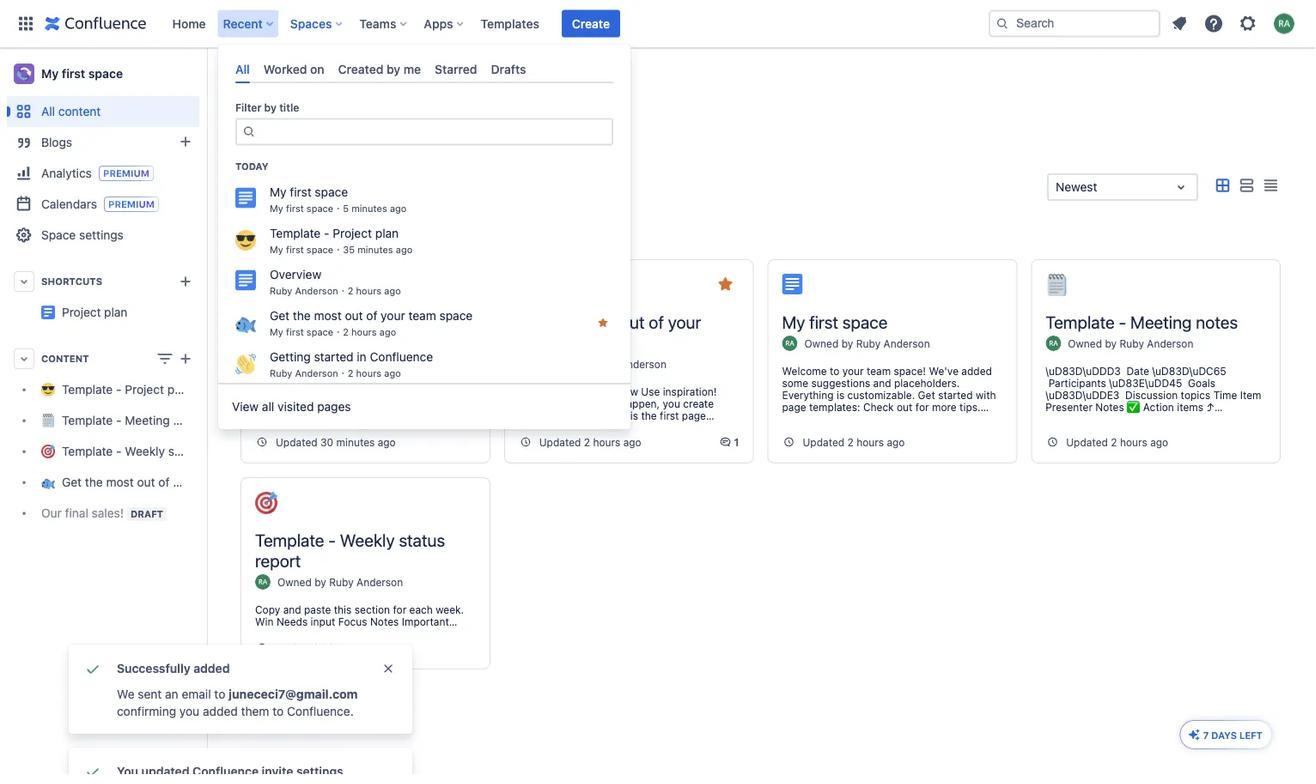 Task type: locate. For each thing, give the bounding box(es) containing it.
unstar image
[[715, 274, 736, 295]]

2 horizontal spatial team
[[519, 333, 557, 353]]

team inside get the most out of your team space my first space ・ 2 hours ago
[[409, 309, 436, 323]]

- inside template - project plan my first space ・ 35 minutes ago
[[324, 227, 330, 241]]

your down template - weekly status report 'link'
[[173, 476, 197, 490]]

added
[[194, 662, 230, 676], [203, 705, 238, 719]]

content up blogs
[[58, 104, 101, 119]]

template - weekly status report link
[[7, 437, 240, 467]]

template - meeting notes up template - weekly status report 'link'
[[62, 414, 204, 428]]

ruby
[[270, 286, 292, 297], [856, 338, 881, 350], [1120, 338, 1144, 350], [593, 358, 617, 370], [270, 368, 292, 380], [329, 577, 354, 589]]

tab list
[[229, 55, 620, 84]]

0 vertical spatial starred
[[435, 62, 477, 76]]

anderson inside get the most out of your team space ruby anderson
[[620, 358, 667, 370]]

notes left ✅
[[1096, 401, 1125, 413]]

2 horizontal spatial most
[[578, 312, 616, 332]]

report up copy
[[255, 551, 301, 571]]

my up getting
[[270, 327, 283, 338]]

getting started in confluence ruby anderson ・ 2 hours ago
[[270, 350, 433, 380]]

recent button
[[218, 10, 280, 37]]

on left the created
[[310, 62, 324, 76]]

1 vertical spatial worked on
[[296, 218, 356, 232]]

template - project plan
[[255, 312, 429, 332], [62, 383, 191, 397]]

7
[[1204, 730, 1209, 742]]

・ down started
[[338, 368, 348, 380]]

0 horizontal spatial notes
[[370, 616, 399, 628]]

my first space up my first space ・ 5 minutes ago
[[270, 185, 348, 200]]

project up in in the top of the page
[[340, 312, 393, 332]]

meeting
[[1131, 312, 1192, 332], [125, 414, 170, 428]]

worked inside button
[[296, 218, 339, 232]]

1 horizontal spatial report
[[255, 551, 301, 571]]

project
[[333, 227, 372, 241], [199, 299, 239, 313], [62, 305, 101, 320], [340, 312, 393, 332], [125, 383, 164, 397]]

worked on
[[264, 62, 324, 76], [296, 218, 356, 232]]

worked on button
[[289, 211, 364, 239]]

filter
[[235, 102, 262, 114]]

get up final
[[62, 476, 82, 490]]

owned by
[[278, 338, 329, 350]]

0 vertical spatial on
[[310, 62, 324, 76]]

1 vertical spatial status
[[399, 530, 445, 550]]

0 horizontal spatial your
[[173, 476, 197, 490]]

worked on down my first space ・ 5 minutes ago
[[296, 218, 356, 232]]

apps
[[424, 16, 453, 31]]

ago inside getting started in confluence ruby anderson ・ 2 hours ago
[[384, 368, 401, 380]]

1 horizontal spatial status
[[399, 530, 445, 550]]

premium image down the analytics link
[[104, 197, 159, 212]]

project plan
[[199, 299, 265, 313], [62, 305, 128, 320]]

today element
[[218, 181, 631, 383]]

all content
[[41, 104, 101, 119], [241, 128, 359, 157]]

on down 5
[[342, 218, 356, 232]]

\ud83e\udd45
[[1109, 377, 1183, 389]]

project plan link
[[7, 297, 265, 328], [62, 305, 128, 320]]

input
[[311, 616, 335, 628]]

your profile and preferences image
[[1274, 13, 1295, 34]]

my first space inside "space" element
[[41, 67, 123, 81]]

notes right focus
[[370, 616, 399, 628]]

get left unstar get the most out of your team space "image" on the left
[[519, 312, 546, 332]]

space element
[[0, 48, 265, 776]]

0 vertical spatial content
[[58, 104, 101, 119]]

the up owned by
[[293, 309, 311, 323]]

worked down my first space ・ 5 minutes ago
[[296, 218, 339, 232]]

my first space inside today element
[[270, 185, 348, 200]]

profile picture image down :fish: icon
[[255, 336, 271, 351]]

most inside get the most out of your team space my first space ・ 2 hours ago
[[314, 309, 342, 323]]

2 horizontal spatial your
[[668, 312, 701, 332]]

status up each
[[399, 530, 445, 550]]

updated 2 hours ago
[[539, 437, 642, 449], [803, 437, 905, 449], [1067, 437, 1169, 449], [276, 643, 378, 655]]

the up our final sales! draft
[[85, 476, 103, 490]]

1 vertical spatial notes
[[173, 414, 204, 428]]

all
[[262, 400, 274, 414]]

get inside get the most out of your team space ruby anderson
[[519, 312, 546, 332]]

minutes right 35
[[358, 245, 393, 256]]

2
[[348, 286, 353, 297], [343, 327, 349, 338], [348, 368, 353, 380], [584, 437, 590, 449], [848, 437, 854, 449], [1111, 437, 1118, 449], [321, 643, 327, 655]]

your for get the most out of your team space my first space ・ 2 hours ago
[[381, 309, 405, 323]]

0 horizontal spatial template - weekly status report
[[62, 445, 240, 459]]

all content down title
[[241, 128, 359, 157]]

0 horizontal spatial weekly
[[125, 445, 165, 459]]

:wave: image
[[235, 354, 256, 375], [235, 354, 256, 375]]

1 vertical spatial premium image
[[104, 197, 159, 212]]

by
[[387, 62, 401, 76], [264, 102, 277, 114], [315, 338, 326, 350], [842, 338, 854, 350], [1105, 338, 1117, 350], [315, 577, 326, 589]]

tab list containing all
[[229, 55, 620, 84]]

your inside "get the most out of your team space" link
[[173, 476, 197, 490]]

all content link
[[7, 96, 199, 127]]

to right email
[[214, 688, 225, 702]]

you
[[179, 705, 200, 719]]

of up in in the top of the page
[[366, 309, 378, 323]]

list image
[[1236, 176, 1257, 196]]

0 vertical spatial template - weekly status report
[[62, 445, 240, 459]]

0 horizontal spatial my first space link
[[7, 57, 199, 91]]

my up all content link
[[41, 67, 59, 81]]

1 horizontal spatial notes
[[1096, 401, 1125, 413]]

all
[[235, 62, 250, 76], [41, 104, 55, 119], [241, 128, 269, 157], [254, 218, 268, 232]]

template - project plan up template - meeting notes link
[[62, 383, 191, 397]]

1 horizontal spatial my first space link
[[232, 65, 310, 82]]

weekly up "get the most out of your team space" link
[[125, 445, 165, 459]]

plan inside template - project plan my first space ・ 35 minutes ago
[[375, 227, 399, 241]]

1 vertical spatial minutes
[[358, 245, 393, 256]]

help icon image
[[1204, 13, 1224, 34]]

1 horizontal spatial get
[[270, 309, 290, 323]]

of inside "space" element
[[158, 476, 170, 490]]

my down page image
[[782, 312, 806, 332]]

anderson
[[295, 286, 338, 297], [884, 338, 930, 350], [1147, 338, 1194, 350], [620, 358, 667, 370], [295, 368, 338, 380], [357, 577, 403, 589]]

:dart: image
[[255, 492, 278, 515], [255, 492, 278, 515]]

my first space link up filter by title
[[232, 65, 310, 82]]

plan down my first space ・ 5 minutes ago
[[375, 227, 399, 241]]

me
[[404, 62, 421, 76]]

collapse sidebar image
[[187, 57, 225, 91]]

:sunglasses: image
[[235, 230, 256, 251], [235, 230, 256, 251], [255, 274, 278, 296], [255, 274, 278, 296]]

all content inside all content link
[[41, 104, 101, 119]]

premium image up calendars link
[[99, 166, 154, 181]]

confirming
[[117, 705, 176, 719]]

:fish: image
[[235, 313, 256, 334]]

my first space link
[[7, 57, 199, 91], [232, 65, 310, 82]]

2 vertical spatial minutes
[[336, 437, 375, 449]]

of up draft
[[158, 476, 170, 490]]

2 horizontal spatial the
[[550, 312, 574, 332]]

shortcuts button
[[7, 266, 199, 297]]

unstar get the most out of your team space image
[[596, 316, 610, 330]]

notes inside \ud83d\uddd3  date \ud83d\udc65 participants \ud83e\udd45  goals \ud83d\udde3  discussion topics time item presenter notes     ✅  action items ⤴ decisions
[[1096, 401, 1125, 413]]

premium image inside calendars link
[[104, 197, 159, 212]]

all down "today"
[[254, 218, 268, 232]]

on inside button
[[342, 218, 356, 232]]

report down view
[[206, 445, 240, 459]]

first inside template - project plan my first space ・ 35 minutes ago
[[286, 245, 304, 256]]

get the most out of your team space link
[[7, 467, 265, 498]]

owned
[[278, 338, 312, 350], [805, 338, 839, 350], [1068, 338, 1102, 350], [278, 577, 312, 589]]

ruby anderson link for template - weekly status report
[[329, 577, 403, 589]]

item
[[1241, 389, 1262, 401]]

all content up blogs
[[41, 104, 101, 119]]

filter by title
[[235, 102, 299, 114]]

0 vertical spatial premium image
[[99, 166, 154, 181]]

owned for template - weekly status report
[[278, 577, 312, 589]]

0 horizontal spatial most
[[106, 476, 134, 490]]

1 vertical spatial weekly
[[340, 530, 395, 550]]

- up this
[[328, 530, 336, 550]]

your for get the most out of your team space
[[173, 476, 197, 490]]

my inside "space" element
[[41, 67, 59, 81]]

1 horizontal spatial of
[[366, 309, 378, 323]]

1 horizontal spatial template - weekly status report
[[255, 530, 445, 571]]

the inside get the most out of your team space my first space ・ 2 hours ago
[[293, 309, 311, 323]]

0 vertical spatial meeting
[[1131, 312, 1192, 332]]

- down my first space ・ 5 minutes ago
[[324, 227, 330, 241]]

most for get the most out of your team space
[[106, 476, 134, 490]]

premium image
[[99, 166, 154, 181], [104, 197, 159, 212]]

create a page image
[[175, 349, 196, 369]]

home link
[[167, 10, 211, 37]]

out for get the most out of your team space
[[137, 476, 155, 490]]

ruby anderson link for template - meeting notes
[[1120, 338, 1194, 350]]

confluence image
[[45, 13, 147, 34], [45, 13, 147, 34]]

out right unstar get the most out of your team space "image" on the left
[[620, 312, 645, 332]]

0 vertical spatial added
[[194, 662, 230, 676]]

my inside get the most out of your team space my first space ・ 2 hours ago
[[270, 327, 283, 338]]

most inside get the most out of your team space ruby anderson
[[578, 312, 616, 332]]

of down edit icon
[[649, 312, 664, 332]]

project up 35
[[333, 227, 372, 241]]

out inside get the most out of your team space ruby anderson
[[620, 312, 645, 332]]

updated 2 hours ago for template - weekly status report
[[276, 643, 378, 655]]

1 vertical spatial on
[[342, 218, 356, 232]]

most for get the most out of your team space ruby anderson
[[578, 312, 616, 332]]

plan down create a page icon
[[167, 383, 191, 397]]

owned for template - meeting notes
[[1068, 338, 1102, 350]]

out inside get the most out of your team space my first space ・ 2 hours ago
[[345, 309, 363, 323]]

・ down the worked on button
[[334, 245, 343, 256]]

get inside "space" element
[[62, 476, 82, 490]]

report
[[206, 445, 240, 459], [255, 551, 301, 571]]

template - project plan inside "space" element
[[62, 383, 191, 397]]

- down template - meeting notes link
[[116, 445, 122, 459]]

template inside 'link'
[[62, 445, 113, 459]]

0 horizontal spatial project plan
[[62, 305, 128, 320]]

my first space ・ 5 minutes ago
[[270, 203, 407, 215]]

1 horizontal spatial the
[[293, 309, 311, 323]]

・ down search by title field
[[334, 203, 343, 215]]

project plan up :fish: icon
[[199, 299, 265, 313]]

1 vertical spatial template - weekly status report
[[255, 530, 445, 571]]

profile picture image for my first space
[[782, 336, 798, 351]]

0 horizontal spatial owned by ruby anderson
[[278, 577, 403, 589]]

my first space link up all content link
[[7, 57, 199, 91]]

updated 2 hours ago for template - meeting notes
[[1067, 437, 1169, 449]]

topics
[[1181, 389, 1211, 401]]

of for get the most out of your team space my first space ・ 2 hours ago
[[366, 309, 378, 323]]

2 horizontal spatial out
[[620, 312, 645, 332]]

meeting up template - weekly status report 'link'
[[125, 414, 170, 428]]

minutes right 5
[[352, 203, 387, 215]]

updated for template - weekly status report
[[276, 643, 318, 655]]

shortcuts
[[41, 276, 102, 287]]

- up template - weekly status report 'link'
[[116, 414, 122, 428]]

most inside tree
[[106, 476, 134, 490]]

minutes
[[352, 203, 387, 215], [358, 245, 393, 256], [336, 437, 375, 449]]

template - weekly status report up this
[[255, 530, 445, 571]]

banner
[[0, 0, 1316, 48]]

cards image
[[1212, 176, 1233, 196]]

1
[[734, 437, 739, 449]]

1 horizontal spatial team
[[409, 309, 436, 323]]

✅
[[1127, 401, 1138, 413]]

added up email
[[194, 662, 230, 676]]

weekly
[[125, 445, 165, 459], [340, 530, 395, 550]]

1 vertical spatial template - project plan
[[62, 383, 191, 397]]

1 vertical spatial added
[[203, 705, 238, 719]]

hours inside get the most out of your team space my first space ・ 2 hours ago
[[351, 327, 377, 338]]

1 horizontal spatial project plan
[[199, 299, 265, 313]]

all up blogs
[[41, 104, 55, 119]]

ruby anderson link
[[856, 338, 930, 350], [1120, 338, 1194, 350], [593, 358, 667, 370], [329, 577, 403, 589]]

2 inside get the most out of your team space my first space ・ 2 hours ago
[[343, 327, 349, 338]]

team inside get the most out of your team space ruby anderson
[[519, 333, 557, 353]]

of for get the most out of your team space
[[158, 476, 170, 490]]

worked
[[264, 62, 307, 76], [296, 218, 339, 232]]

plan
[[375, 227, 399, 241], [242, 299, 265, 313], [104, 305, 128, 320], [397, 312, 429, 332], [167, 383, 191, 397]]

worked on up title
[[264, 62, 324, 76]]

space inside "get the most out of your team space" link
[[232, 476, 265, 490]]

0 horizontal spatial template - project plan
[[62, 383, 191, 397]]

1 vertical spatial team
[[519, 333, 557, 353]]

0 horizontal spatial the
[[85, 476, 103, 490]]

updated
[[276, 437, 318, 449], [539, 437, 581, 449], [803, 437, 845, 449], [1067, 437, 1108, 449], [276, 643, 318, 655]]

notes
[[1196, 312, 1238, 332], [173, 414, 204, 428]]

get inside get the most out of your team space my first space ・ 2 hours ago
[[270, 309, 290, 323]]

0 horizontal spatial out
[[137, 476, 155, 490]]

of inside get the most out of your team space ruby anderson
[[649, 312, 664, 332]]

spaces
[[290, 16, 332, 31]]

create
[[572, 16, 610, 31]]

notes
[[1096, 401, 1125, 413], [370, 616, 399, 628]]

the inside get the most out of your team space ruby anderson
[[550, 312, 574, 332]]

0 horizontal spatial status
[[168, 445, 202, 459]]

added down email
[[203, 705, 238, 719]]

the
[[293, 309, 311, 323], [550, 312, 574, 332], [85, 476, 103, 490]]

template up the overview
[[270, 227, 321, 241]]

notification icon image
[[1169, 13, 1190, 34]]

copy and paste this section for each week. win needs input focus notes important links
[[255, 604, 464, 640]]

0 horizontal spatial all content
[[41, 104, 101, 119]]

0 horizontal spatial team
[[201, 476, 228, 490]]

1 horizontal spatial template - project plan
[[255, 312, 429, 332]]

0 horizontal spatial meeting
[[125, 414, 170, 428]]

participants
[[1049, 377, 1107, 389]]

・ inside getting started in confluence ruby anderson ・ 2 hours ago
[[338, 368, 348, 380]]

most for get the most out of your team space my first space ・ 2 hours ago
[[314, 309, 342, 323]]

1 vertical spatial starred
[[378, 218, 420, 232]]

team for get the most out of your team space my first space ・ 2 hours ago
[[409, 309, 436, 323]]

your inside get the most out of your team space my first space ・ 2 hours ago
[[381, 309, 405, 323]]

out inside tree
[[137, 476, 155, 490]]

1 horizontal spatial out
[[345, 309, 363, 323]]

0 vertical spatial team
[[409, 309, 436, 323]]

of inside get the most out of your team space my first space ・ 2 hours ago
[[366, 309, 378, 323]]

my down all button
[[270, 245, 283, 256]]

on
[[310, 62, 324, 76], [342, 218, 356, 232]]

project plan link down shortcuts dropdown button
[[62, 305, 128, 320]]

space inside get the most out of your team space ruby anderson
[[561, 333, 606, 353]]

of for get the most out of your team space ruby anderson
[[649, 312, 664, 332]]

my first space up all content link
[[41, 67, 123, 81]]

・ up started
[[334, 327, 343, 338]]

profile picture image up \ud83d\uddd3
[[1046, 336, 1061, 351]]

my
[[232, 66, 249, 80], [41, 67, 59, 81], [270, 185, 287, 200], [270, 203, 283, 215], [270, 245, 283, 256], [782, 312, 806, 332], [270, 327, 283, 338]]

0 vertical spatial report
[[206, 445, 240, 459]]

profile picture image for template - meeting notes
[[1046, 336, 1061, 351]]

the inside "space" element
[[85, 476, 103, 490]]

out
[[345, 309, 363, 323], [620, 312, 645, 332], [137, 476, 155, 490]]

create link
[[562, 10, 620, 37]]

owned by ruby anderson
[[805, 338, 930, 350], [1068, 338, 1194, 350], [278, 577, 403, 589]]

0 horizontal spatial to
[[214, 688, 225, 702]]

1 vertical spatial content
[[274, 128, 359, 157]]

0 vertical spatial minutes
[[352, 203, 387, 215]]

get for get the most out of your team space my first space ・ 2 hours ago
[[270, 309, 290, 323]]

1 vertical spatial notes
[[370, 616, 399, 628]]

weekly inside "template - weekly status report"
[[340, 530, 395, 550]]

2 vertical spatial team
[[201, 476, 228, 490]]

your right unstar get the most out of your team space "image" on the left
[[668, 312, 701, 332]]

2 horizontal spatial get
[[519, 312, 546, 332]]

add shortcut image
[[175, 272, 196, 292]]

all button
[[241, 211, 282, 239]]

premium image for analytics
[[99, 166, 154, 181]]

0 vertical spatial status
[[168, 445, 202, 459]]

sent
[[138, 688, 162, 702]]

tree
[[7, 375, 265, 529]]

out down ruby anderson ・ 2 hours ago
[[345, 309, 363, 323]]

out up draft
[[137, 476, 155, 490]]

change view image
[[155, 349, 175, 369]]

get for get the most out of your team space ruby anderson
[[519, 312, 546, 332]]

1 horizontal spatial starred
[[435, 62, 477, 76]]

to
[[214, 688, 225, 702], [273, 705, 284, 719]]

team inside tree
[[201, 476, 228, 490]]

out for get the most out of your team space my first space ・ 2 hours ago
[[345, 309, 363, 323]]

space settings link
[[7, 220, 199, 251]]

- down ruby anderson ・ 2 hours ago
[[328, 312, 336, 332]]

templates
[[481, 16, 540, 31]]

settings icon image
[[1238, 13, 1259, 34]]

1 vertical spatial meeting
[[125, 414, 170, 428]]

my left the worked on button
[[270, 203, 283, 215]]

notes inside template - meeting notes link
[[173, 414, 204, 428]]

most
[[314, 309, 342, 323], [578, 312, 616, 332], [106, 476, 134, 490]]

the left unstar get the most out of your team space "image" on the left
[[550, 312, 574, 332]]

template - weekly status report inside template - weekly status report 'link'
[[62, 445, 240, 459]]

1 horizontal spatial all content
[[241, 128, 359, 157]]

template - meeting notes up \ud83e\udd45
[[1046, 312, 1238, 332]]

premium image inside the analytics link
[[99, 166, 154, 181]]

edit image
[[633, 274, 653, 295]]

0 horizontal spatial content
[[58, 104, 101, 119]]

0 horizontal spatial report
[[206, 445, 240, 459]]

0 horizontal spatial on
[[310, 62, 324, 76]]

template - project plan down ruby anderson ・ 2 hours ago
[[255, 312, 429, 332]]

project inside template - project plan my first space ・ 35 minutes ago
[[333, 227, 372, 241]]

1 horizontal spatial on
[[342, 218, 356, 232]]

1 horizontal spatial template - meeting notes
[[1046, 312, 1238, 332]]

notes up \ud83d\udc65
[[1196, 312, 1238, 332]]

out for get the most out of your team space ruby anderson
[[620, 312, 645, 332]]

template
[[270, 227, 321, 241], [255, 312, 324, 332], [1046, 312, 1115, 332], [62, 383, 113, 397], [62, 414, 113, 428], [62, 445, 113, 459], [255, 530, 324, 550]]

template - weekly status report
[[62, 445, 240, 459], [255, 530, 445, 571]]

0 vertical spatial all content
[[41, 104, 101, 119]]

1 vertical spatial report
[[255, 551, 301, 571]]

1 vertical spatial template - meeting notes
[[62, 414, 204, 428]]

0 horizontal spatial get
[[62, 476, 82, 490]]

dismiss image
[[382, 662, 395, 676]]

0 horizontal spatial of
[[158, 476, 170, 490]]

project plan down shortcuts dropdown button
[[62, 305, 128, 320]]

tree containing template - project plan
[[7, 375, 265, 529]]

None text field
[[1056, 179, 1059, 196]]

1 horizontal spatial to
[[273, 705, 284, 719]]

meeting up \ud83d\udc65
[[1131, 312, 1192, 332]]

worked up title
[[264, 62, 307, 76]]

0 vertical spatial notes
[[1096, 401, 1125, 413]]

2 horizontal spatial of
[[649, 312, 664, 332]]

to down "junececi7@gmail.com"
[[273, 705, 284, 719]]

our final sales! draft
[[41, 506, 163, 521]]

1 vertical spatial to
[[273, 705, 284, 719]]

profile picture image down page image
[[782, 336, 798, 351]]

1 horizontal spatial weekly
[[340, 530, 395, 550]]

0 horizontal spatial notes
[[173, 414, 204, 428]]

0 horizontal spatial template - meeting notes
[[62, 414, 204, 428]]

my right 'collapse sidebar' icon
[[232, 66, 249, 80]]

2 horizontal spatial owned by ruby anderson
[[1068, 338, 1194, 350]]

template - weekly status report up the get the most out of your team space
[[62, 445, 240, 459]]

profile picture image up copy
[[255, 575, 271, 590]]

0 vertical spatial notes
[[1196, 312, 1238, 332]]

0 horizontal spatial starred
[[378, 218, 420, 232]]

1 horizontal spatial your
[[381, 309, 405, 323]]

get the most out of your team space my first space ・ 2 hours ago
[[270, 309, 473, 338]]

1 vertical spatial worked
[[296, 218, 339, 232]]

final
[[65, 506, 88, 521]]

template down template - meeting notes link
[[62, 445, 113, 459]]

updated 2 hours ago for my first space
[[803, 437, 905, 449]]

1 horizontal spatial owned by ruby anderson
[[805, 338, 930, 350]]

your inside get the most out of your team space ruby anderson
[[668, 312, 701, 332]]

my first space down page image
[[782, 312, 888, 332]]

status up the get the most out of your team space
[[168, 445, 202, 459]]

template up owned by
[[255, 312, 324, 332]]

profile picture image
[[255, 336, 271, 351], [782, 336, 798, 351], [1046, 336, 1061, 351], [255, 575, 271, 590]]

minutes right 30
[[336, 437, 375, 449]]

confluence.
[[287, 705, 354, 719]]

home
[[172, 16, 206, 31]]

0 vertical spatial weekly
[[125, 445, 165, 459]]

notes left view
[[173, 414, 204, 428]]

1 horizontal spatial most
[[314, 309, 342, 323]]



Task type: describe. For each thing, give the bounding box(es) containing it.
newest
[[1056, 180, 1098, 194]]

35
[[343, 245, 355, 256]]

hours inside getting started in confluence ruby anderson ・ 2 hours ago
[[356, 368, 382, 380]]

1 horizontal spatial meeting
[[1131, 312, 1192, 332]]

compact list image
[[1261, 176, 1281, 196]]

the for get the most out of your team space my first space ・ 2 hours ago
[[293, 309, 311, 323]]

5
[[343, 203, 349, 215]]

view all visited pages
[[232, 400, 351, 414]]

template - meeting notes link
[[7, 406, 204, 437]]

・ inside get the most out of your team space my first space ・ 2 hours ago
[[334, 327, 343, 338]]

time
[[1214, 389, 1238, 401]]

Search by title field
[[263, 175, 432, 199]]

the for get the most out of your team space ruby anderson
[[550, 312, 574, 332]]

updated for template - project plan
[[276, 437, 318, 449]]

copy
[[255, 604, 280, 616]]

all inside "space" element
[[41, 104, 55, 119]]

we
[[117, 688, 135, 702]]

worked on inside button
[[296, 218, 356, 232]]

owned for my first space
[[805, 338, 839, 350]]

7 days left button
[[1181, 722, 1272, 749]]

ruby inside get the most out of your team space ruby anderson
[[593, 358, 617, 370]]

analytics link
[[7, 158, 199, 189]]

week.
[[436, 604, 464, 616]]

view
[[232, 400, 259, 414]]

all up "today"
[[241, 128, 269, 157]]

blogs
[[41, 135, 72, 150]]

meeting inside "space" element
[[125, 414, 170, 428]]

1 horizontal spatial notes
[[1196, 312, 1238, 332]]

:notepad_spiral: image
[[1046, 274, 1068, 296]]

create a blog image
[[175, 131, 196, 152]]

:notepad_spiral: image
[[1046, 274, 1068, 296]]

space
[[41, 228, 76, 242]]

added inside we sent an email to junececi7@gmail.com confirming you added them to confluence.
[[203, 705, 238, 719]]

items
[[1177, 401, 1204, 413]]

0 vertical spatial template - meeting notes
[[1046, 312, 1238, 332]]

・ down 35
[[338, 286, 348, 297]]

Filter by title text field
[[261, 120, 601, 144]]

for
[[393, 604, 407, 616]]

plan inside tree
[[167, 383, 191, 397]]

- up \ud83d\uddd3
[[1119, 312, 1127, 332]]

overview
[[270, 268, 322, 282]]

report inside "template - weekly status report"
[[255, 551, 301, 571]]

focus
[[338, 616, 367, 628]]

owned by ruby anderson for weekly
[[278, 577, 403, 589]]

- inside "template - weekly status report"
[[328, 530, 336, 550]]

7 days left
[[1204, 730, 1263, 742]]

content inside "space" element
[[58, 104, 101, 119]]

recent
[[223, 16, 263, 31]]

your for get the most out of your team space ruby anderson
[[668, 312, 701, 332]]

starred button
[[371, 211, 427, 239]]

we sent an email to junececi7@gmail.com confirming you added them to confluence.
[[117, 688, 358, 719]]

plan down shortcuts dropdown button
[[104, 305, 128, 320]]

settings
[[79, 228, 124, 242]]

created by me
[[338, 62, 421, 76]]

an
[[165, 688, 178, 702]]

page image
[[782, 274, 803, 295]]

and
[[283, 604, 301, 616]]

⤴
[[1207, 401, 1215, 413]]

drafts
[[491, 62, 526, 76]]

success image
[[82, 659, 103, 680]]

calendars
[[41, 197, 97, 211]]

\ud83d\uddd3  date \ud83d\udc65 participants \ud83e\udd45  goals \ud83d\udde3  discussion topics time item presenter notes     ✅  action items ⤴ decisions
[[1046, 365, 1262, 425]]

anderson inside getting started in confluence ruby anderson ・ 2 hours ago
[[295, 368, 338, 380]]

premium image for calendars
[[104, 197, 159, 212]]

important
[[402, 616, 449, 628]]

starred inside button
[[378, 218, 420, 232]]

getting
[[270, 350, 311, 364]]

template down content dropdown button at the left
[[62, 383, 113, 397]]

needs
[[277, 616, 308, 628]]

all right 'collapse sidebar' icon
[[235, 62, 250, 76]]

ruby inside getting started in confluence ruby anderson ・ 2 hours ago
[[270, 368, 292, 380]]

2 inside getting started in confluence ruby anderson ・ 2 hours ago
[[348, 368, 353, 380]]

content button
[[7, 344, 199, 375]]

get for get the most out of your team space
[[62, 476, 82, 490]]

template inside template - project plan my first space ・ 35 minutes ago
[[270, 227, 321, 241]]

template down template - project plan link
[[62, 414, 113, 428]]

updated 30 minutes ago
[[276, 437, 396, 449]]

\ud83d\uddd3
[[1046, 365, 1121, 377]]

0 vertical spatial worked on
[[264, 62, 324, 76]]

:fish: image
[[235, 313, 256, 334]]

ruby anderson link for my first space
[[856, 338, 930, 350]]

notes inside copy and paste this section for each week. win needs input focus notes important links
[[370, 616, 399, 628]]

left
[[1240, 730, 1263, 742]]

1 vertical spatial all content
[[241, 128, 359, 157]]

project plan link up 'change view' image
[[7, 297, 265, 328]]

sales!
[[92, 506, 124, 521]]

0 vertical spatial worked
[[264, 62, 307, 76]]

created
[[338, 62, 384, 76]]

owned by ruby anderson for meeting
[[1068, 338, 1194, 350]]

team for get the most out of your team space
[[201, 476, 228, 490]]

content
[[41, 354, 89, 365]]

- up template - meeting notes link
[[116, 383, 122, 397]]

- inside 'link'
[[116, 445, 122, 459]]

apps button
[[419, 10, 470, 37]]

confluence
[[370, 350, 433, 364]]

template up and
[[255, 530, 324, 550]]

our
[[41, 506, 62, 521]]

my inside template - project plan my first space ・ 35 minutes ago
[[270, 245, 283, 256]]

links
[[255, 628, 280, 640]]

decisions
[[1049, 413, 1096, 425]]

weekly inside 'link'
[[125, 445, 165, 459]]

0 vertical spatial template - project plan
[[255, 312, 429, 332]]

junececi7@gmail.com
[[229, 688, 358, 702]]

email
[[182, 688, 211, 702]]

team for get the most out of your team space ruby anderson
[[519, 333, 557, 353]]

tree inside "space" element
[[7, 375, 265, 529]]

get the most out of your team space
[[62, 476, 265, 490]]

visited
[[278, 400, 314, 414]]

1 horizontal spatial content
[[274, 128, 359, 157]]

this
[[334, 604, 352, 616]]

comments image
[[719, 436, 733, 449]]

project down 'change view' image
[[125, 383, 164, 397]]

space settings
[[41, 228, 124, 242]]

updated for my first space
[[803, 437, 845, 449]]

ago inside get the most out of your team space my first space ・ 2 hours ago
[[380, 327, 396, 338]]

search image
[[996, 17, 1010, 31]]

global element
[[10, 0, 986, 48]]

template - meeting notes inside template - meeting notes link
[[62, 414, 204, 428]]

paste
[[304, 604, 331, 616]]

successfully
[[117, 662, 190, 676]]

teams
[[359, 16, 396, 31]]

profile picture image for template - weekly status report
[[255, 575, 271, 590]]

my first space up filter by title
[[232, 66, 310, 80]]

ago inside template - project plan my first space ・ 35 minutes ago
[[396, 245, 413, 256]]

template down :notepad_spiral: image
[[1046, 312, 1115, 332]]

days
[[1212, 730, 1237, 742]]

project down shortcuts
[[62, 305, 101, 320]]

space inside template - project plan my first space ・ 35 minutes ago
[[307, 245, 334, 256]]

status inside 'link'
[[168, 445, 202, 459]]

project up :fish: image
[[199, 299, 239, 313]]

analytics
[[41, 166, 92, 180]]

project plan for the "project plan" link under shortcuts dropdown button
[[62, 305, 128, 320]]

templates link
[[476, 10, 545, 37]]

ruby anderson ・ 2 hours ago
[[270, 286, 401, 297]]

0 vertical spatial to
[[214, 688, 225, 702]]

・ inside template - project plan my first space ・ 35 minutes ago
[[334, 245, 343, 256]]

template - project plan link
[[7, 375, 199, 406]]

report inside template - weekly status report 'link'
[[206, 445, 240, 459]]

presenter
[[1046, 401, 1093, 413]]

started
[[314, 350, 354, 364]]

section
[[355, 604, 390, 616]]

appswitcher icon image
[[15, 13, 36, 34]]

template - project plan my first space ・ 35 minutes ago
[[270, 227, 413, 256]]

minutes inside template - project plan my first space ・ 35 minutes ago
[[358, 245, 393, 256]]

updated for template - meeting notes
[[1067, 437, 1108, 449]]

in
[[357, 350, 367, 364]]

today
[[235, 161, 268, 172]]

teams button
[[354, 10, 414, 37]]

view all visited pages link
[[218, 390, 631, 425]]

30
[[321, 437, 334, 449]]

open image
[[1171, 177, 1192, 198]]

success image
[[82, 762, 103, 776]]

spaces button
[[285, 10, 349, 37]]

the for get the most out of your team space
[[85, 476, 103, 490]]

Search field
[[989, 10, 1161, 37]]

first inside "space" element
[[62, 67, 85, 81]]

banner containing home
[[0, 0, 1316, 48]]

project plan for the "project plan" link over 'change view' image
[[199, 299, 265, 313]]

profile picture image for template - project plan
[[255, 336, 271, 351]]

template - project plan image
[[41, 306, 55, 320]]

each
[[410, 604, 433, 616]]

win
[[255, 616, 274, 628]]

owned by ruby anderson for space
[[805, 338, 930, 350]]

my up all button
[[270, 185, 287, 200]]

plan up :fish: image
[[242, 299, 265, 313]]

title
[[279, 102, 299, 114]]

first inside get the most out of your team space my first space ・ 2 hours ago
[[286, 327, 304, 338]]

premium icon image
[[1188, 729, 1202, 742]]

blogs link
[[7, 127, 199, 158]]

all inside button
[[254, 218, 268, 232]]

status inside "template - weekly status report"
[[399, 530, 445, 550]]

calendars link
[[7, 189, 199, 220]]

plan up confluence
[[397, 312, 429, 332]]



Task type: vqa. For each thing, say whether or not it's contained in the screenshot.
Comment BUTTON on the bottom left of the page
no



